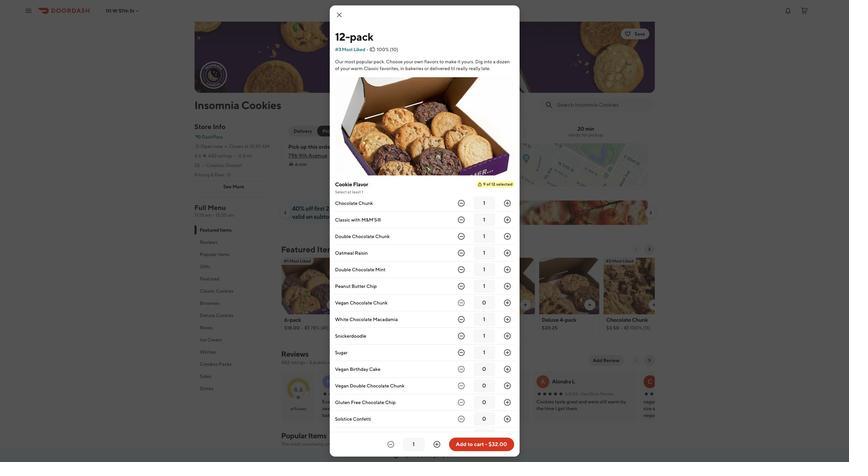 Task type: vqa. For each thing, say whether or not it's contained in the screenshot.
Spend $25, get $4 off
yes



Task type: locate. For each thing, give the bounding box(es) containing it.
5 increase quantity by 1 image from the top
[[504, 299, 512, 307]]

at:
[[334, 144, 340, 150]]

reviews inside reviews 482 ratings • 8 public reviews
[[281, 350, 309, 359]]

•
[[367, 47, 369, 52], [225, 144, 227, 149], [234, 153, 236, 159], [202, 163, 204, 168], [301, 326, 303, 331], [367, 326, 369, 331], [621, 326, 623, 331], [307, 360, 309, 366], [366, 392, 368, 397], [474, 392, 475, 397], [579, 392, 581, 397]]

0 vertical spatial 4.6
[[195, 153, 201, 159]]

Delivery radio
[[289, 126, 322, 137]]

classic inside button
[[200, 289, 215, 294]]

1 vertical spatial min
[[299, 162, 307, 167]]

Current quantity is 1 number field
[[478, 200, 491, 207], [478, 216, 491, 224], [478, 233, 491, 241], [478, 250, 491, 257], [478, 266, 491, 274], [478, 283, 491, 290], [478, 316, 491, 324], [478, 333, 491, 340], [478, 349, 491, 357], [407, 441, 421, 449]]

vegan right k
[[335, 384, 349, 389]]

• doordash order down vegan double chocolate chunk
[[366, 392, 399, 397]]

#3 most liked down the add to cart - $32.00 button
[[474, 455, 501, 460]]

0 vertical spatial to
[[440, 59, 444, 64]]

it
[[458, 59, 461, 64]]

most down the raisin on the left bottom
[[355, 259, 365, 264]]

cookies for deluxe cookies
[[216, 313, 234, 319]]

liked down the raisin on the left bottom
[[366, 259, 376, 264]]

featured items down full menu 11:15 am - 12:35 am
[[200, 228, 232, 233]]

previous button of carousel image left valid
[[283, 210, 288, 216]]

classic inside our most popular pack. choose your own flavors to make it yours. dig into a dozen of your warm classic favorites, in bakeries or delivered til really really late.
[[364, 66, 379, 71]]

items inside popular items the most commonly ordered items and dishes from this store
[[308, 432, 327, 441]]

(10) up choose
[[390, 47, 399, 52]]

12-pack right white
[[349, 317, 368, 324]]

0 horizontal spatial order
[[368, 129, 382, 134]]

pack inside deluxe 4-pack $20.25
[[565, 317, 577, 324]]

open menu image
[[24, 7, 33, 15]]

1 vertical spatial #3 most liked
[[349, 259, 376, 264]]

12- right white
[[349, 317, 356, 324]]

0 vertical spatial chocolate chunk
[[335, 201, 373, 206]]

l for alondra l
[[572, 379, 576, 385]]

karen c
[[338, 379, 357, 385]]

increase quantity by 1 image for classic with m&m's®
[[504, 216, 512, 224]]

1 vertical spatial add
[[456, 442, 467, 448]]

items inside heading
[[317, 245, 338, 254]]

1 horizontal spatial off
[[375, 205, 382, 212]]

classic up the brownies
[[200, 289, 215, 294]]

0 vertical spatial cookies
[[242, 99, 281, 112]]

ice cream button
[[195, 334, 273, 346]]

0 horizontal spatial featured items
[[200, 228, 232, 233]]

featured down gifts
[[200, 276, 220, 282]]

min inside 20 min ready for pickup
[[586, 126, 595, 132]]

1 vertical spatial 12-pack
[[349, 317, 368, 324]]

orders
[[331, 205, 348, 212]]

add item to cart image
[[523, 303, 528, 308], [652, 303, 657, 308]]

increase quantity by 1 image
[[504, 216, 512, 224], [504, 283, 512, 291], [504, 332, 512, 341], [504, 382, 512, 390], [504, 399, 512, 407], [504, 432, 512, 440], [433, 441, 441, 449]]

off right $10
[[375, 205, 382, 212]]

0 horizontal spatial really
[[457, 66, 468, 71]]

12-pack inside dialog
[[335, 30, 374, 43]]

• closes at 12:35 am
[[225, 144, 270, 149]]

1 horizontal spatial order
[[388, 392, 399, 397]]

1 horizontal spatial #3
[[349, 259, 354, 264]]

featured
[[200, 228, 219, 233], [281, 245, 316, 254], [200, 276, 220, 282]]

0 vertical spatial #3
[[335, 47, 341, 52]]

0 vertical spatial 12-
[[335, 30, 350, 43]]

6 pack image
[[282, 258, 342, 315], [413, 454, 466, 463]]

100% left (11) at the bottom right of the page
[[631, 326, 643, 331]]

featured button
[[195, 273, 273, 285]]

1 decrease quantity by 1 image from the top
[[457, 199, 466, 208]]

current quantity is 1 number field for oatmeal raisin
[[478, 250, 491, 257]]

0 vertical spatial -
[[213, 213, 215, 218]]

add up • doordash review
[[593, 358, 603, 364]]

increase quantity by 1 image for white chocolate macadamia
[[504, 316, 512, 324]]

add for add review
[[593, 358, 603, 364]]

482 ratings •
[[208, 153, 236, 159]]

1 horizontal spatial featured items
[[281, 245, 338, 254]]

your down our
[[341, 66, 350, 71]]

popular inside popular items the most commonly ordered items and dishes from this store
[[281, 432, 307, 441]]

2 horizontal spatial doordash
[[581, 392, 600, 397]]

1 horizontal spatial at
[[348, 190, 352, 195]]

0 horizontal spatial classic
[[200, 289, 215, 294]]

9 increase quantity by 1 image from the top
[[504, 416, 512, 424]]

• right 9/15/23
[[474, 392, 475, 397]]

double up oatmeal
[[335, 234, 351, 239]]

to left $10
[[357, 205, 363, 212]]

1 horizontal spatial add
[[593, 358, 603, 364]]

2 current quantity is 0 number field from the top
[[478, 366, 491, 373]]

12-
[[335, 30, 350, 43], [349, 317, 356, 324]]

deluxe for cookies
[[200, 313, 215, 319]]

c right karen
[[353, 379, 357, 385]]

0 vertical spatial ratings
[[218, 153, 232, 159]]

ratings down now
[[218, 153, 232, 159]]

8 increase quantity by 1 image from the top
[[504, 366, 512, 374]]

select promotional banner element
[[448, 225, 489, 237]]

0 horizontal spatial l
[[455, 379, 458, 385]]

3 current quantity is 0 number field from the top
[[478, 383, 491, 390]]

cookies inside button
[[216, 289, 234, 294]]

1 horizontal spatial reviews
[[281, 350, 309, 359]]

most right the
[[291, 442, 301, 447]]

0 horizontal spatial 6 pack image
[[282, 258, 342, 315]]

1 horizontal spatial 12:35
[[250, 144, 261, 149]]

close 12-pack image
[[335, 11, 343, 19]]

group
[[353, 129, 367, 134]]

0 vertical spatial add
[[593, 358, 603, 364]]

gifts
[[200, 264, 210, 270]]

boxes
[[200, 325, 213, 331]]

previous button of carousel image left next button of carousel icon on the bottom right of page
[[634, 247, 639, 252]]

c down next image
[[648, 379, 653, 386]]

2 horizontal spatial add item to cart image
[[587, 303, 593, 308]]

group order button
[[349, 126, 386, 137]]

increase quantity by 1 image for vegan double chocolate chunk
[[504, 382, 512, 390]]

1 vertical spatial double
[[335, 267, 351, 273]]

add inside button
[[456, 442, 467, 448]]

100% (10) up choose
[[377, 47, 399, 52]]

min for 6
[[299, 162, 307, 167]]

cookies inside "button"
[[216, 313, 234, 319]]

1 vegan from the top
[[335, 301, 349, 306]]

1 vertical spatial reviews
[[281, 350, 309, 359]]

#3 most liked inside 12-pack dialog
[[335, 47, 366, 52]]

1 vertical spatial popular
[[281, 432, 307, 441]]

0 vertical spatial 12:35
[[250, 144, 261, 149]]

482 down open now
[[208, 153, 217, 159]]

- right cart
[[486, 442, 488, 448]]

1 horizontal spatial ratings
[[291, 360, 306, 366]]

popular for popular items
[[200, 252, 217, 257]]

items inside button
[[218, 252, 230, 257]]

2 vertical spatial #3 most liked
[[474, 455, 501, 460]]

3 vegan from the top
[[335, 384, 349, 389]]

add inside button
[[593, 358, 603, 364]]

vegan for vegan double chocolate chunk
[[335, 384, 349, 389]]

most right #1
[[290, 259, 300, 264]]

(10) down macadamia
[[389, 326, 398, 331]]

least
[[352, 190, 361, 195]]

1 horizontal spatial popular
[[281, 432, 307, 441]]

this
[[308, 144, 318, 150], [391, 442, 399, 447]]

chocolate chunk down least on the left top
[[335, 201, 373, 206]]

0 vertical spatial 12-pack
[[335, 30, 374, 43]]

add for add to cart - $32.00
[[456, 442, 467, 448]]

1 horizontal spatial 482
[[281, 360, 290, 366]]

2 am from the left
[[228, 213, 234, 218]]

up up $15
[[349, 205, 356, 212]]

4 current quantity is 0 number field from the top
[[478, 399, 491, 407]]

111 w 57th st button
[[106, 8, 140, 13]]

1 vertical spatial cookies
[[216, 289, 234, 294]]

1 vertical spatial 4.6
[[294, 386, 304, 394]]

really down it
[[457, 66, 468, 71]]

increase quantity by 1 image
[[504, 199, 512, 208], [504, 233, 512, 241], [504, 249, 512, 257], [504, 266, 512, 274], [504, 299, 512, 307], [504, 316, 512, 324], [504, 349, 512, 357], [504, 366, 512, 374], [504, 416, 512, 424]]

1 vertical spatial previous button of carousel image
[[634, 247, 639, 252]]

0 horizontal spatial of
[[291, 407, 294, 412]]

featured items
[[200, 228, 232, 233], [281, 245, 338, 254]]

vegan down reviews
[[335, 367, 349, 372]]

12:35 inside full menu 11:15 am - 12:35 am
[[216, 213, 227, 218]]

liked
[[354, 47, 366, 52], [300, 259, 311, 264], [366, 259, 376, 264], [623, 259, 634, 264], [491, 455, 501, 460]]

current quantity is 1 number field for double chocolate chunk
[[478, 233, 491, 241]]

store
[[195, 123, 212, 131]]

5 current quantity is 0 number field from the top
[[478, 416, 491, 423]]

0 horizontal spatial add
[[456, 442, 467, 448]]

pack for $18.00
[[290, 317, 301, 324]]

most up warm
[[345, 59, 356, 64]]

at up 0.5 mi
[[244, 144, 249, 149]]

1 horizontal spatial add item to cart image
[[652, 303, 657, 308]]

- down menu
[[213, 213, 215, 218]]

liked down featured items heading
[[300, 259, 311, 264]]

#3 down cart
[[474, 455, 479, 460]]

3 decrease quantity by 1 image from the top
[[457, 266, 466, 274]]

review inside button
[[604, 358, 620, 364]]

1 horizontal spatial doordash
[[476, 392, 495, 397]]

0 horizontal spatial at
[[244, 144, 249, 149]]

0 vertical spatial of
[[335, 66, 340, 71]]

ratings down reviews link
[[291, 360, 306, 366]]

previous button of carousel image
[[283, 210, 288, 216], [634, 247, 639, 252]]

12- inside dialog
[[335, 30, 350, 43]]

doordash right 9/15/23
[[476, 392, 495, 397]]

chocolate down the raisin on the left bottom
[[352, 267, 375, 273]]

review left previous icon at the right of page
[[604, 358, 620, 364]]

off right "$4"
[[450, 453, 457, 459]]

0 vertical spatial with
[[383, 205, 395, 212]]

off up "on"
[[306, 205, 313, 212]]

0 horizontal spatial popular
[[200, 252, 217, 257]]

0 horizontal spatial 4.6
[[195, 153, 201, 159]]

0 vertical spatial at
[[244, 144, 249, 149]]

(11)
[[644, 326, 651, 331]]

3 classic cookies image
[[411, 258, 471, 315]]

#3
[[335, 47, 341, 52], [349, 259, 354, 264], [474, 455, 479, 460]]

increase quantity by 1 image for double chocolate chunk
[[504, 233, 512, 241]]

cream
[[208, 338, 222, 343]]

decrease quantity by 1 image for vegan birthday cake
[[457, 366, 466, 374]]

pricing & fees button
[[195, 172, 232, 178]]

yours.
[[462, 59, 475, 64]]

alondra
[[552, 379, 572, 385]]

double up the peanut
[[335, 267, 351, 273]]

ice
[[200, 338, 207, 343]]

#3 down the oatmeal raisin
[[349, 259, 354, 264]]

0 horizontal spatial up
[[301, 144, 307, 150]]

• up popular on the left of page
[[367, 47, 369, 52]]

current quantity is 1 number field for classic with m&m's®
[[478, 216, 491, 224]]

deluxe cookies
[[200, 313, 234, 319]]

7/14/23
[[351, 392, 365, 397]]

2 vertical spatial double
[[350, 384, 366, 389]]

2 vertical spatial featured
[[200, 276, 220, 282]]

2 doordash from the left
[[476, 392, 495, 397]]

3 increase quantity by 1 image from the top
[[504, 249, 512, 257]]

2 increase quantity by 1 image from the top
[[504, 233, 512, 241]]

12-pack for $32.00
[[349, 317, 368, 324]]

4 increase quantity by 1 image from the top
[[504, 266, 512, 274]]

classic with m&m's®
[[335, 217, 382, 223]]

vegan for vegan chocolate chunk
[[335, 301, 349, 306]]

with right $10
[[383, 205, 395, 212]]

vegan birthday cake
[[335, 367, 381, 372]]

2 horizontal spatial to
[[468, 442, 473, 448]]

1 vertical spatial at
[[348, 190, 352, 195]]

3 add item to cart image from the left
[[587, 303, 593, 308]]

classic inside cookie flavor group
[[335, 217, 350, 223]]

• inside reviews 482 ratings • 8 public reviews
[[307, 360, 309, 366]]

with inside cookie flavor group
[[351, 217, 361, 223]]

classic down orders
[[335, 217, 350, 223]]

up inside pick up this order at: 796 9th avenue
[[301, 144, 307, 150]]

4 decrease quantity by 1 image from the top
[[457, 382, 466, 390]]

review down add review button
[[601, 392, 615, 397]]

decrease quantity by 1 image
[[457, 199, 466, 208], [457, 233, 466, 241], [457, 266, 466, 274], [457, 382, 466, 390], [457, 416, 466, 424]]

deluxe inside "button"
[[200, 313, 215, 319]]

1 l from the left
[[455, 379, 458, 385]]

l right "alondra" at the right bottom
[[572, 379, 576, 385]]

2 add item to cart image from the left
[[458, 303, 464, 308]]

add item to cart image
[[330, 303, 335, 308], [458, 303, 464, 308], [587, 303, 593, 308]]

of left 5
[[291, 407, 294, 412]]

delivered
[[430, 66, 450, 71]]

100% (10) down macadamia
[[376, 326, 398, 331]]

open
[[201, 144, 213, 149]]

vegan
[[335, 301, 349, 306], [335, 367, 349, 372], [335, 384, 349, 389]]

1 horizontal spatial 4.6
[[294, 386, 304, 394]]

add review button
[[589, 356, 624, 366]]

1 vertical spatial chocolate chunk
[[607, 317, 649, 324]]

most right '#2'
[[613, 259, 623, 264]]

add review
[[593, 358, 620, 364]]

2 vertical spatial to
[[468, 442, 473, 448]]

featured up '#1 most liked'
[[281, 245, 316, 254]]

Current quantity is 0 number field
[[478, 300, 491, 307], [478, 366, 491, 373], [478, 383, 491, 390], [478, 399, 491, 407], [478, 416, 491, 423]]

popular up the
[[281, 432, 307, 441]]

to inside 40% off first 2 orders up to $10 off with 40welcome, valid on subtotals $15
[[357, 205, 363, 212]]

map region
[[280, 91, 714, 265]]

1 add item to cart image from the left
[[523, 303, 528, 308]]

1 vertical spatial classic
[[335, 217, 350, 223]]

100% for 12-pack
[[376, 326, 388, 331]]

2 l from the left
[[572, 379, 576, 385]]

decrease quantity by 1 image for peanut butter chip
[[457, 283, 466, 291]]

12-pack dialog
[[330, 5, 520, 463]]

insomnia
[[195, 99, 239, 112]]

1 vertical spatial 12:35
[[216, 213, 227, 218]]

and
[[356, 442, 365, 447]]

combos packs
[[200, 362, 232, 367]]

0 horizontal spatial add item to cart image
[[523, 303, 528, 308]]

100% (10) inside 12-pack dialog
[[377, 47, 399, 52]]

pack for #3 most liked
[[350, 30, 374, 43]]

current quantity is 0 number field for vegan chocolate chunk
[[478, 300, 491, 307]]

• doordash order right 9/15/23
[[474, 392, 507, 397]]

• doordash order
[[366, 392, 399, 397], [474, 392, 507, 397]]

current quantity is 1 number field for sugar
[[478, 349, 491, 357]]

sides
[[200, 374, 212, 380]]

1 horizontal spatial add item to cart image
[[458, 303, 464, 308]]

select
[[335, 190, 347, 195]]

2 decrease quantity by 1 image from the top
[[457, 233, 466, 241]]

0 horizontal spatial 12:35
[[216, 213, 227, 218]]

0.5 mi
[[238, 153, 252, 159]]

next image
[[647, 358, 653, 364]]

2 • doordash order from the left
[[474, 392, 507, 397]]

1 horizontal spatial -
[[486, 442, 488, 448]]

$32.00 inside button
[[489, 442, 508, 448]]

double for double chocolate mint
[[335, 267, 351, 273]]

most inside popular items the most commonly ordered items and dishes from this store
[[291, 442, 301, 447]]

add item to cart image inside $10.50 button
[[458, 303, 464, 308]]

1 increase quantity by 1 image from the top
[[504, 199, 512, 208]]

most inside our most popular pack. choose your own flavors to make it yours. dig into a dozen of your warm classic favorites, in bakeries or delivered til really really late.
[[345, 59, 356, 64]]

0 vertical spatial most
[[345, 59, 356, 64]]

insomnia cookies image
[[195, 22, 655, 93], [201, 62, 226, 88]]

12:35 left am
[[250, 144, 261, 149]]

0 horizontal spatial to
[[357, 205, 363, 212]]

popular inside button
[[200, 252, 217, 257]]

100% down macadamia
[[376, 326, 388, 331]]

482 inside reviews 482 ratings • 8 public reviews
[[281, 360, 290, 366]]

12- for $32.00
[[349, 317, 356, 324]]

0 vertical spatial featured items
[[200, 228, 232, 233]]

vegan chocolate chunk
[[335, 301, 388, 306]]

vegan up white
[[335, 301, 349, 306]]

reviews inside button
[[200, 240, 218, 245]]

1 horizontal spatial up
[[349, 205, 356, 212]]

2 add item to cart image from the left
[[652, 303, 657, 308]]

(10)
[[390, 47, 399, 52], [389, 326, 398, 331]]

5 decrease quantity by 1 image from the top
[[457, 416, 466, 424]]

current quantity is 1 number field for chocolate chunk
[[478, 200, 491, 207]]

chocolate chunk up 100% (11)
[[607, 317, 649, 324]]

chocolate chunk inside cookie flavor group
[[335, 201, 373, 206]]

liked for 6-pack
[[300, 259, 311, 264]]

0 vertical spatial popular
[[200, 252, 217, 257]]

current quantity is 0 number field for solstice confetti
[[478, 416, 491, 423]]

1 horizontal spatial your
[[404, 59, 414, 64]]

pack inside dialog
[[350, 30, 374, 43]]

cookies for insomnia cookies
[[242, 99, 281, 112]]

#3 most liked down the raisin on the left bottom
[[349, 259, 376, 264]]

our most popular pack. choose your own flavors to make it yours. dig into a dozen of your warm classic favorites, in bakeries or delivered til really really late.
[[335, 59, 510, 71]]

decrease quantity by 1 image for classic with m&m's®
[[457, 216, 466, 224]]

liked right '#2'
[[623, 259, 634, 264]]

min right 6
[[299, 162, 307, 167]]

popular up gifts
[[200, 252, 217, 257]]

pack for $32.00
[[356, 317, 368, 324]]

111
[[106, 8, 112, 13]]

0 vertical spatial vegan
[[335, 301, 349, 306]]

78% (41)
[[311, 326, 329, 331]]

with right $15
[[351, 217, 361, 223]]

2 vertical spatial cookies
[[216, 313, 234, 319]]

classic for classic with m&m's®
[[335, 217, 350, 223]]

12:35 down menu
[[216, 213, 227, 218]]

1 • doordash order from the left
[[366, 392, 399, 397]]

• down white chocolate macadamia
[[367, 326, 369, 331]]

cookies for classic cookies
[[216, 289, 234, 294]]

your up bakeries
[[404, 59, 414, 64]]

liked for 12-pack
[[366, 259, 376, 264]]

0 vertical spatial featured
[[200, 228, 219, 233]]

chocolate chunk image
[[604, 258, 664, 315]]

6 min
[[295, 162, 307, 167]]

current quantity is 1 number field for white chocolate macadamia
[[478, 316, 491, 324]]

1 horizontal spatial $32.00
[[489, 442, 508, 448]]

0 vertical spatial min
[[586, 126, 595, 132]]

#3 most liked up our
[[335, 47, 366, 52]]

pickup
[[589, 132, 604, 138]]

doordash for k
[[369, 392, 387, 397]]

1 horizontal spatial chocolate chunk
[[607, 317, 649, 324]]

for
[[582, 132, 588, 138]]

chip right butter on the bottom left of the page
[[367, 284, 377, 289]]

1 vertical spatial most
[[291, 442, 301, 447]]

2 vegan from the top
[[335, 367, 349, 372]]

gifts button
[[195, 261, 273, 273]]

1 vertical spatial with
[[351, 217, 361, 223]]

next button of carousel image
[[647, 247, 653, 252]]

• doordash order for karen c
[[366, 392, 399, 397]]

featured items up '#1 most liked'
[[281, 245, 338, 254]]

0 horizontal spatial chocolate chunk
[[335, 201, 373, 206]]

add item to cart image for $10.50
[[458, 303, 464, 308]]

order inside button
[[368, 129, 382, 134]]

add left cart
[[456, 442, 467, 448]]

12
[[492, 182, 496, 187]]

into
[[484, 59, 493, 64]]

of inside our most popular pack. choose your own flavors to make it yours. dig into a dozen of your warm classic favorites, in bakeries or delivered til really really late.
[[335, 66, 340, 71]]

0 vertical spatial 6 pack image
[[282, 258, 342, 315]]

cake
[[370, 367, 381, 372]]

items down 'subtotals'
[[317, 245, 338, 254]]

12-pack down "close 12-pack" icon
[[335, 30, 374, 43]]

add to cart - $32.00 button
[[449, 438, 514, 452]]

1 current quantity is 0 number field from the top
[[478, 300, 491, 307]]

decrease quantity by 1 image
[[457, 216, 466, 224], [457, 249, 466, 257], [457, 283, 466, 291], [457, 299, 466, 307], [457, 316, 466, 324], [457, 332, 466, 341], [457, 349, 466, 357], [457, 366, 466, 374], [457, 399, 466, 407], [457, 432, 466, 440], [387, 441, 395, 449]]

commonly
[[302, 442, 325, 447]]

• right $$
[[202, 163, 204, 168]]

1 vertical spatial 12-
[[349, 317, 356, 324]]

popular for popular items the most commonly ordered items and dishes from this store
[[281, 432, 307, 441]]

am right 11:15
[[205, 213, 212, 218]]

• right 3/2/23
[[579, 392, 581, 397]]

l right jeff
[[455, 379, 458, 385]]

12- down "close 12-pack" icon
[[335, 30, 350, 43]]

cookies
[[242, 99, 281, 112], [216, 289, 234, 294], [216, 313, 234, 319]]

1 vertical spatial up
[[349, 205, 356, 212]]

Pickup radio
[[317, 126, 344, 137]]

pricing
[[195, 172, 210, 178]]

1 vertical spatial ratings
[[291, 360, 306, 366]]

7 increase quantity by 1 image from the top
[[504, 349, 512, 357]]

of right 9
[[487, 182, 491, 187]]

4.6 up $$
[[195, 153, 201, 159]]

up up 9th
[[301, 144, 307, 150]]

increase quantity by 1 image for vegan birthday cake
[[504, 366, 512, 374]]

to
[[440, 59, 444, 64], [357, 205, 363, 212], [468, 442, 473, 448]]

this up 796 9th avenue "link"
[[308, 144, 318, 150]]

liked up popular on the left of page
[[354, 47, 366, 52]]

pricing & fees
[[195, 172, 225, 178]]

decrease quantity by 1 image for gluten free chocolate chip
[[457, 399, 466, 407]]

0 items, open order cart image
[[801, 7, 809, 15]]

order methods option group
[[289, 126, 344, 137]]

min
[[586, 126, 595, 132], [299, 162, 307, 167]]

1 vertical spatial featured items
[[281, 245, 338, 254]]

1 vertical spatial this
[[391, 442, 399, 447]]

1 doordash from the left
[[369, 392, 387, 397]]

0 horizontal spatial doordash
[[369, 392, 387, 397]]

double up 7/14/23
[[350, 384, 366, 389]]

chocolate down butter on the bottom left of the page
[[350, 301, 373, 306]]

up inside 40% off first 2 orders up to $10 off with 40welcome, valid on subtotals $15
[[349, 205, 356, 212]]

in
[[401, 66, 405, 71]]

deluxe for 4-
[[542, 317, 559, 324]]

1 horizontal spatial min
[[586, 126, 595, 132]]

c
[[648, 379, 653, 386], [353, 379, 357, 385]]

1 horizontal spatial 6 pack image
[[413, 454, 466, 463]]

1 horizontal spatial deluxe
[[542, 317, 559, 324]]

reviews up the popular items
[[200, 240, 218, 245]]

increase quantity by 1 image for solstice confetti
[[504, 416, 512, 424]]

• doordash review
[[579, 392, 615, 397]]

• left 8
[[307, 360, 309, 366]]

- inside full menu 11:15 am - 12:35 am
[[213, 213, 215, 218]]

to inside our most popular pack. choose your own flavors to make it yours. dig into a dozen of your warm classic favorites, in bakeries or delivered til really really late.
[[440, 59, 444, 64]]

2 horizontal spatial #3
[[474, 455, 479, 460]]

cookie flavor group
[[335, 181, 514, 445]]

2 vertical spatial vegan
[[335, 384, 349, 389]]

doordash right 3/2/23
[[581, 392, 600, 397]]

$32.00 up snickerdoodle
[[349, 326, 365, 331]]

78%
[[311, 326, 320, 331]]

#3 up our
[[335, 47, 341, 52]]

0 vertical spatial 100% (10)
[[377, 47, 399, 52]]

4.6 up of 5 stars
[[294, 386, 304, 394]]

wiches
[[200, 350, 216, 355]]

of 5 stars
[[291, 407, 307, 412]]

0 vertical spatial 482
[[208, 153, 217, 159]]

doordash
[[369, 392, 387, 397], [476, 392, 495, 397], [581, 392, 600, 397]]

alondra l
[[552, 379, 576, 385]]

0 vertical spatial reviews
[[200, 240, 218, 245]]

add item to cart image for $20.25
[[587, 303, 593, 308]]

liked for chocolate chunk
[[623, 259, 634, 264]]

3 doordash from the left
[[581, 392, 600, 397]]

deluxe inside deluxe 4-pack $20.25
[[542, 317, 559, 324]]

#3 most liked
[[335, 47, 366, 52], [349, 259, 376, 264], [474, 455, 501, 460]]

first
[[314, 205, 325, 212]]

6 increase quantity by 1 image from the top
[[504, 316, 512, 324]]

fees
[[215, 172, 225, 178]]



Task type: describe. For each thing, give the bounding box(es) containing it.
see more
[[223, 184, 244, 190]]

min for 20
[[586, 126, 595, 132]]

(41)
[[321, 326, 329, 331]]

decrease quantity by 1 image for solstice confetti
[[457, 416, 466, 424]]

1 vertical spatial (10)
[[389, 326, 398, 331]]

late.
[[482, 66, 491, 71]]

on
[[306, 213, 313, 221]]

12- for #3 most liked
[[335, 30, 350, 43]]

insomnia cookies
[[195, 99, 281, 112]]

more
[[233, 184, 244, 190]]

decrease quantity by 1 image for snickerdoodle
[[457, 332, 466, 341]]

4-
[[560, 317, 565, 324]]

white
[[335, 317, 349, 323]]

brownies
[[200, 301, 220, 306]]

Item Search search field
[[558, 101, 650, 109]]

previous image
[[634, 358, 639, 364]]

&
[[211, 172, 214, 178]]

increase quantity by 1 image for snickerdoodle
[[504, 332, 512, 341]]

current quantity is 1 number field for peanut butter chip
[[478, 283, 491, 290]]

• right "$18.00" at the left bottom
[[301, 326, 303, 331]]

am
[[262, 144, 270, 149]]

combos
[[200, 362, 218, 367]]

next button of carousel image
[[648, 210, 654, 216]]

bakeries
[[406, 66, 424, 71]]

$25,
[[421, 453, 432, 459]]

most down the add to cart - $32.00 button
[[480, 455, 490, 460]]

or
[[425, 66, 429, 71]]

increase quantity by 1 image for oatmeal raisin
[[504, 249, 512, 257]]

ice cream
[[200, 338, 222, 343]]

1 vertical spatial #3
[[349, 259, 354, 264]]

(10) inside 12-pack dialog
[[390, 47, 399, 52]]

increase quantity by 1 image for gluten free chocolate chip
[[504, 399, 512, 407]]

order for karen c
[[388, 392, 399, 397]]

0 vertical spatial previous button of carousel image
[[283, 210, 288, 216]]

liked inside 12-pack dialog
[[354, 47, 366, 52]]

gluten
[[335, 400, 350, 406]]

see
[[223, 184, 232, 190]]

increase quantity by 1 image for sugar
[[504, 349, 512, 357]]

add item to cart image for chocolate chunk "image"
[[652, 303, 657, 308]]

most for chocolate chunk
[[613, 259, 623, 264]]

increase quantity by 1 image for peanut butter chip
[[504, 283, 512, 291]]

3/2/23
[[565, 392, 578, 397]]

boxes button
[[195, 322, 273, 334]]

reviews for reviews
[[200, 240, 218, 245]]

increase quantity by 1 image for chocolate chunk
[[504, 199, 512, 208]]

chocolate down the cake
[[367, 384, 389, 389]]

cookie flavor select at least 1
[[335, 181, 368, 195]]

pick up this order at: 796 9th avenue
[[289, 144, 340, 159]]

current quantity is 0 number field for vegan double chocolate chunk
[[478, 383, 491, 390]]

warm
[[351, 66, 363, 71]]

current quantity is 1 number field for double chocolate mint
[[478, 266, 491, 274]]

decrease quantity by 1 image for oatmeal raisin
[[457, 249, 466, 257]]

cookies,
[[206, 163, 225, 168]]

chocolate up the raisin on the left bottom
[[352, 234, 375, 239]]

at inside cookie flavor select at least 1
[[348, 190, 352, 195]]

$10.50
[[413, 326, 429, 331]]

get
[[433, 453, 441, 459]]

mi
[[247, 153, 252, 159]]

powered by google image
[[347, 177, 367, 184]]

• doordash order for jeff l
[[474, 392, 507, 397]]

make
[[445, 59, 457, 64]]

57th
[[119, 8, 129, 13]]

l for jeff l
[[455, 379, 458, 385]]

4+4-
[[478, 317, 489, 324]]

#3 inside 12-pack dialog
[[335, 47, 341, 52]]

own
[[415, 59, 424, 64]]

white chocolate macadamia
[[335, 317, 398, 323]]

decrease quantity by 1 image for sugar
[[457, 349, 466, 357]]

popular
[[356, 59, 373, 64]]

gluten free chocolate chip
[[335, 400, 396, 406]]

reviews 482 ratings • 8 public reviews
[[281, 350, 344, 366]]

decrease quantity by 1 image for vegan chocolate chunk
[[457, 299, 466, 307]]

oatmeal raisin
[[335, 251, 368, 256]]

deluxe 4-pack image
[[540, 258, 600, 315]]

100% inside 12-pack dialog
[[377, 47, 389, 52]]

flavors
[[425, 59, 439, 64]]

butter
[[352, 284, 366, 289]]

1
[[362, 190, 364, 195]]

this inside popular items the most commonly ordered items and dishes from this store
[[391, 442, 399, 447]]

choose
[[386, 59, 403, 64]]

$3.50
[[607, 326, 620, 331]]

1 vertical spatial 100% (10)
[[376, 326, 398, 331]]

items
[[344, 442, 356, 447]]

current quantity is 0 number field for vegan birthday cake
[[478, 366, 491, 373]]

12 pack image
[[346, 258, 406, 315]]

to inside button
[[468, 442, 473, 448]]

classic for classic cookies
[[200, 289, 215, 294]]

$4
[[442, 453, 449, 459]]

pick
[[289, 144, 300, 150]]

packs
[[219, 362, 232, 367]]

order for jeff l
[[496, 392, 507, 397]]

the
[[281, 442, 290, 447]]

chocolate down vegan double chocolate chunk
[[362, 400, 385, 406]]

current quantity is 1 number field for snickerdoodle
[[478, 333, 491, 340]]

0 horizontal spatial off
[[306, 205, 313, 212]]

dig
[[476, 59, 483, 64]]

#2
[[606, 259, 612, 264]]

most inside 12-pack dialog
[[342, 47, 353, 52]]

see more button
[[195, 181, 273, 192]]

0 vertical spatial chip
[[367, 284, 377, 289]]

0 horizontal spatial your
[[341, 66, 350, 71]]

9
[[484, 182, 486, 187]]

selected
[[497, 182, 513, 187]]

2 really from the left
[[469, 66, 481, 71]]

confetti
[[353, 417, 371, 422]]

• inside 12-pack dialog
[[367, 47, 369, 52]]

chocolate down vegan chocolate chunk
[[350, 317, 372, 323]]

featured inside button
[[200, 276, 220, 282]]

chocolate down select
[[335, 201, 358, 206]]

wiches button
[[195, 346, 273, 359]]

decrease quantity by 1 image for white chocolate macadamia
[[457, 316, 466, 324]]

decrease quantity by 1 image for chocolate chunk
[[457, 199, 466, 208]]

double chocolate chunk
[[335, 234, 390, 239]]

1 horizontal spatial c
[[648, 379, 653, 386]]

1 vertical spatial chip
[[386, 400, 396, 406]]

vegan for vegan birthday cake
[[335, 367, 349, 372]]

save button
[[622, 28, 650, 39]]

notification bell image
[[785, 7, 793, 15]]

st
[[130, 8, 135, 13]]

store
[[400, 442, 411, 447]]

this inside pick up this order at: 796 9th avenue
[[308, 144, 318, 150]]

most for 6-pack
[[290, 259, 300, 264]]

add item to cart image for 4+4 pack image
[[523, 303, 528, 308]]

subtotals
[[314, 213, 339, 221]]

peanut butter chip
[[335, 284, 377, 289]]

20 min ready for pickup
[[569, 126, 604, 138]]

increase quantity by 1 image for double chocolate mint
[[504, 266, 512, 274]]

9 of 12 selected
[[484, 182, 513, 187]]

0 vertical spatial your
[[404, 59, 414, 64]]

$$
[[195, 163, 200, 168]]

2 vertical spatial of
[[291, 407, 294, 412]]

5
[[295, 407, 297, 412]]

1 add item to cart image from the left
[[330, 303, 335, 308]]

40%
[[292, 205, 305, 212]]

snickerdoodle
[[335, 334, 367, 339]]

sides button
[[195, 371, 273, 383]]

doordash for a
[[581, 392, 600, 397]]

decrease quantity by 1 image for double chocolate chunk
[[457, 233, 466, 241]]

1 horizontal spatial previous button of carousel image
[[634, 247, 639, 252]]

ratings inside reviews 482 ratings • 8 public reviews
[[291, 360, 306, 366]]

save
[[635, 31, 646, 37]]

liked down the add to cart - $32.00 button
[[491, 455, 501, 460]]

with inside 40% off first 2 orders up to $10 off with 40welcome, valid on subtotals $15
[[383, 205, 395, 212]]

items up reviews button
[[220, 228, 232, 233]]

public
[[313, 360, 327, 366]]

cart
[[474, 442, 484, 448]]

0 horizontal spatial ratings
[[218, 153, 232, 159]]

order
[[319, 144, 333, 150]]

• left 0.5
[[234, 153, 236, 159]]

vegan double chocolate chunk
[[335, 384, 405, 389]]

solstice confetti
[[335, 417, 371, 422]]

100% for chocolate chunk
[[631, 326, 643, 331]]

1 really from the left
[[457, 66, 468, 71]]

decrease quantity by 1 image for double chocolate mint
[[457, 266, 466, 274]]

popular items the most commonly ordered items and dishes from this store
[[281, 432, 411, 447]]

• down vegan double chocolate chunk
[[366, 392, 368, 397]]

1 vertical spatial review
[[601, 392, 615, 397]]

• right now
[[225, 144, 227, 149]]

1 am from the left
[[205, 213, 212, 218]]

flavor
[[353, 181, 368, 188]]

most for 12-pack
[[355, 259, 365, 264]]

double for double chocolate chunk
[[335, 234, 351, 239]]

peanut
[[335, 284, 351, 289]]

1 vertical spatial 6 pack image
[[413, 454, 466, 463]]

featured items heading
[[281, 244, 338, 255]]

decrease quantity by 1 image for vegan double chocolate chunk
[[457, 382, 466, 390]]

a
[[541, 379, 546, 386]]

reviews for reviews 482 ratings • 8 public reviews
[[281, 350, 309, 359]]

featured inside heading
[[281, 245, 316, 254]]

spend
[[404, 453, 420, 459]]

chocolate up "$3.50" at the right bottom of the page
[[607, 317, 632, 324]]

classic cookies button
[[195, 285, 273, 298]]

reviews button
[[195, 236, 273, 249]]

of inside cookie flavor group
[[487, 182, 491, 187]]

deluxe 4-pack $20.25
[[542, 317, 577, 331]]

0 horizontal spatial $32.00
[[349, 326, 365, 331]]

m&m's®
[[362, 217, 382, 223]]

increase quantity by 1 image for vegan chocolate chunk
[[504, 299, 512, 307]]

11:15
[[195, 213, 204, 218]]

info
[[213, 123, 226, 131]]

$10.50 button
[[410, 258, 471, 343]]

- inside button
[[486, 442, 488, 448]]

0 horizontal spatial c
[[353, 379, 357, 385]]

12-pack for #3 most liked
[[335, 30, 374, 43]]

796 9th avenue link
[[289, 153, 328, 159]]

birthday
[[350, 367, 369, 372]]

current quantity is 0 number field for gluten free chocolate chip
[[478, 399, 491, 407]]

dessert
[[226, 163, 242, 168]]

2 horizontal spatial off
[[450, 453, 457, 459]]

• right "$3.50" at the right bottom of the page
[[621, 326, 623, 331]]

double chocolate mint
[[335, 267, 386, 273]]

pack inside 4+4-pack $31.00
[[489, 317, 500, 324]]

4+4 pack image
[[475, 258, 535, 315]]

2 vertical spatial #3
[[474, 455, 479, 460]]

reviews
[[328, 360, 344, 366]]



